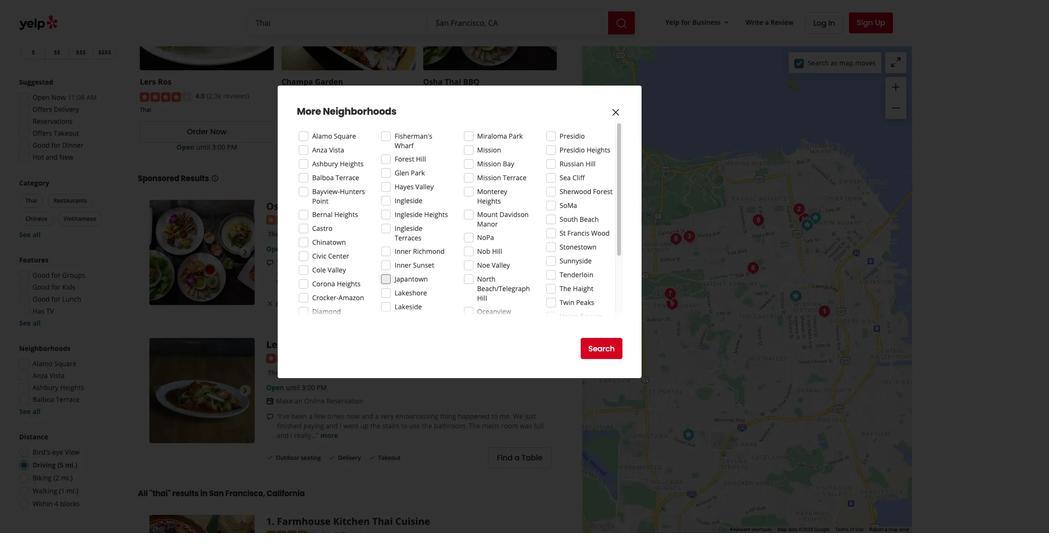 Task type: vqa. For each thing, say whether or not it's contained in the screenshot.
"C."
no



Task type: describe. For each thing, give the bounding box(es) containing it.
16 speech v2 image
[[266, 260, 274, 267]]

open down asian
[[318, 143, 336, 152]]

cole
[[312, 266, 326, 275]]

the inside the "i've been a few times now and a very embarrassing thing happened to me. we just finished paying and i went up the stairs to use the bathroom. the mens room was full and i really…"
[[469, 422, 480, 431]]

mission for mission bay
[[477, 159, 501, 169]]

all for good for groups
[[33, 319, 41, 328]]

nopa
[[477, 233, 494, 242]]

terms of use
[[835, 528, 864, 533]]

ingleside terraces
[[395, 224, 423, 243]]

peaks
[[576, 298, 594, 307]]

0 horizontal spatial ros
[[158, 77, 172, 87]]

and down times on the bottom left of page
[[326, 422, 338, 431]]

until down more neighborhoods
[[338, 143, 352, 152]]

osha for osha thai bbq 'link' to the top
[[423, 77, 443, 87]]

live
[[430, 258, 440, 267]]

house of thai image
[[795, 210, 814, 229]]

see all button for alamo square
[[19, 407, 41, 417]]

0 horizontal spatial 3:00
[[212, 143, 225, 152]]

1 see all button from the top
[[19, 230, 41, 239]]

0 vertical spatial thai button
[[19, 194, 43, 208]]

biking
[[33, 474, 52, 483]]

union
[[560, 312, 578, 321]]

1 vertical spatial website
[[512, 299, 543, 310]]

visitacion
[[560, 326, 589, 335]]

ordered
[[307, 268, 332, 277]]

farmhouse kitchen thai cuisine link
[[277, 516, 430, 529]]

0 vertical spatial open until 2:30 pm
[[460, 143, 520, 152]]

next image
[[239, 247, 251, 258]]

mission bay
[[477, 159, 514, 169]]

1 vertical spatial to
[[491, 412, 498, 421]]

0 horizontal spatial nob
[[307, 230, 320, 240]]

1 vertical spatial forest
[[593, 187, 613, 196]]

3.6 star rating image
[[266, 216, 318, 225]]

hill down the 3.6
[[322, 230, 332, 240]]

full
[[534, 422, 544, 431]]

restaurant.i
[[366, 258, 403, 267]]

(2.3k
[[207, 92, 222, 101]]

bayview-hunters point
[[312, 187, 365, 206]]

1 vertical spatial takeout
[[378, 301, 401, 309]]

use
[[409, 422, 420, 431]]

1 order now from the left
[[187, 126, 227, 137]]

valley for cole valley
[[328, 266, 346, 275]]

embarrassing
[[396, 412, 438, 421]]

alamo square inside group
[[33, 360, 76, 369]]

bayview-
[[312, 187, 340, 196]]

outdoor seating for find a table
[[276, 455, 321, 463]]

the right up at the bottom of page
[[370, 422, 381, 431]]

google image
[[585, 521, 616, 534]]

2 horizontal spatial now
[[352, 126, 368, 137]]

champa garden image
[[679, 426, 698, 445]]

ingleside heights
[[395, 210, 448, 219]]

open up 16 speech v2 icon
[[266, 245, 284, 254]]

1 vertical spatial view website link
[[483, 294, 552, 315]]

lers ros image
[[149, 339, 255, 444]]

inner for inner sunset
[[395, 261, 411, 270]]

data
[[788, 528, 798, 533]]

expand map image
[[890, 56, 902, 68]]

1 horizontal spatial now
[[210, 126, 227, 137]]

1 vertical spatial more link
[[320, 431, 338, 441]]

vista inside group
[[50, 372, 65, 381]]

16 checkmark v2 image for find a table
[[329, 454, 336, 462]]

manor
[[477, 220, 498, 229]]

2 vertical spatial thai button
[[266, 369, 282, 378]]

stonestown
[[560, 243, 597, 252]]

all for alamo square
[[33, 407, 41, 417]]

2 vertical spatial view
[[65, 448, 80, 457]]

until down miraloma
[[480, 143, 494, 152]]

2 vertical spatial to
[[401, 422, 407, 431]]

went
[[343, 422, 359, 431]]

open now 11:08 am
[[33, 93, 97, 102]]

1 vertical spatial osha thai bbq link
[[266, 200, 337, 213]]

california
[[267, 489, 305, 500]]

view website for top the "view website" link
[[465, 126, 515, 137]]

1 vertical spatial thai button
[[266, 230, 282, 240]]

was
[[520, 422, 532, 431]]

1 order now link from the left
[[140, 121, 274, 143]]

map for error
[[889, 528, 898, 533]]

the haight
[[560, 284, 593, 294]]

0 vertical spatial square
[[334, 132, 356, 141]]

group containing suggested
[[16, 78, 119, 165]]

(5
[[57, 461, 63, 470]]

times
[[327, 412, 345, 421]]

paying
[[303, 422, 324, 431]]

1 horizontal spatial 3:00
[[302, 384, 315, 393]]

0 vertical spatial takeout
[[54, 129, 79, 138]]

civic
[[312, 252, 326, 261]]

restaurants button
[[47, 194, 93, 208]]

mi.) for driving (5 mi.)
[[65, 461, 77, 470]]

$ button
[[21, 45, 45, 60]]

and inside group
[[46, 153, 58, 162]]

terms
[[835, 528, 849, 533]]

sweet lime thai cuisine image
[[749, 211, 768, 230]]

i left the went
[[340, 422, 341, 431]]

see all for good
[[19, 319, 41, 328]]

balboa inside more neighborhoods dialog
[[312, 173, 334, 182]]

russian
[[560, 159, 584, 169]]

diamond
[[312, 307, 341, 316]]

been
[[291, 412, 307, 421]]

1 vertical spatial lers ros link
[[266, 339, 306, 352]]

map for moves
[[839, 58, 853, 67]]

ashbury inside more neighborhoods dialog
[[312, 159, 338, 169]]

castro
[[312, 224, 333, 233]]

valley for hayes valley
[[415, 182, 434, 192]]

$
[[32, 48, 35, 57]]

mission terrace
[[477, 173, 527, 182]]

2 thai link from the top
[[266, 369, 282, 378]]

noodle and thai iced tea, that's how i first tried thai
[[277, 268, 522, 286]]

restaurant.i used to live down the block from it 10+ years ago,and i ordered the pad
[[277, 258, 544, 277]]

osha
[[331, 258, 349, 267]]

the inside more neighborhoods dialog
[[560, 284, 571, 294]]

sign
[[857, 17, 873, 28]]

1 horizontal spatial reviews)
[[350, 215, 376, 224]]

champa garden
[[281, 77, 343, 87]]

2 order now link from the left
[[281, 121, 415, 143]]

japantown
[[395, 275, 428, 284]]

sunset
[[413, 261, 434, 270]]

open until 3:00 pm up an
[[266, 384, 327, 393]]

see all button for good for groups
[[19, 319, 41, 328]]

inner sunset
[[395, 261, 434, 270]]

1 ingleside from the top
[[395, 196, 423, 205]]

within
[[33, 500, 53, 509]]

heights inside monterey heights
[[477, 197, 501, 206]]

1 horizontal spatial osha thai bbq image
[[806, 209, 825, 228]]

ashbury heights inside more neighborhoods dialog
[[312, 159, 364, 169]]

16 reservation v2 image
[[266, 398, 274, 405]]

anza vista inside more neighborhoods dialog
[[312, 146, 344, 155]]

kothai republic image
[[662, 295, 682, 314]]

0 vertical spatial more
[[300, 277, 317, 286]]

sherwood forest
[[560, 187, 613, 196]]

marnee thai image
[[661, 285, 680, 304]]

0 vertical spatial website
[[485, 126, 515, 137]]

business
[[692, 18, 721, 27]]

st
[[560, 229, 566, 238]]

1 horizontal spatial lers ros
[[266, 339, 306, 352]]

delivery for find a table
[[338, 455, 361, 463]]

cole valley
[[312, 266, 346, 275]]

2 order from the left
[[329, 126, 350, 137]]

16 checkmark v2 image for view website
[[329, 300, 336, 308]]

balboa terrace inside group
[[33, 396, 80, 405]]

search for search as map moves
[[808, 58, 829, 67]]

groups
[[62, 271, 85, 280]]

1 vertical spatial anza vista
[[33, 372, 65, 381]]

previous image for lers ros
[[153, 386, 165, 397]]

a left few
[[309, 412, 313, 421]]

sign up
[[857, 17, 885, 28]]

for for lunch
[[51, 295, 60, 304]]

for for dinner
[[51, 141, 60, 150]]

16 close v2 image
[[266, 300, 274, 308]]

has
[[33, 307, 44, 316]]

use
[[855, 528, 864, 533]]

find a table
[[497, 453, 543, 464]]

features
[[19, 256, 48, 265]]

1 horizontal spatial 2:30
[[495, 143, 509, 152]]

osha for osha thai bbq 'link' to the bottom
[[266, 200, 291, 213]]

noe valley
[[477, 261, 510, 270]]

until up an
[[286, 384, 300, 393]]

i down finished
[[290, 431, 292, 441]]

find a table link
[[488, 448, 552, 469]]

open up 16 reservation v2 image
[[266, 384, 284, 393]]

terms of use link
[[835, 528, 864, 533]]

.
[[272, 516, 274, 529]]

and up up at the bottom of page
[[361, 412, 373, 421]]

16 chevron down v2 image
[[723, 19, 730, 26]]

2 horizontal spatial 3:00
[[354, 143, 367, 152]]

offers for offers delivery
[[33, 105, 52, 114]]

until down lower
[[286, 245, 300, 254]]

monterey
[[477, 187, 507, 196]]

good for good for kids
[[33, 283, 50, 292]]

alamo inside more neighborhoods dialog
[[312, 132, 332, 141]]

terrace for monterey
[[503, 173, 527, 182]]

0 horizontal spatial osha thai bbq image
[[149, 200, 255, 305]]

0 horizontal spatial lers ros
[[140, 77, 172, 87]]

suggested
[[19, 78, 53, 87]]

group containing category
[[17, 179, 119, 240]]

neighborhoods inside group
[[19, 344, 71, 353]]

the right use
[[422, 422, 432, 431]]

all
[[138, 489, 148, 500]]

next image
[[239, 386, 251, 397]]

4
[[54, 500, 58, 509]]

corona heights
[[312, 280, 361, 289]]

(1.8k
[[333, 215, 348, 224]]

champa
[[281, 77, 313, 87]]

mission for mission terrace
[[477, 173, 501, 182]]

shortcuts
[[751, 528, 772, 533]]

anza inside group
[[33, 372, 48, 381]]

0 horizontal spatial 2:30
[[302, 245, 315, 254]]

1 horizontal spatial view
[[465, 126, 483, 137]]

map data ©2023 google
[[777, 528, 830, 533]]

always
[[291, 258, 312, 267]]

0 vertical spatial forest
[[395, 155, 414, 164]]

liked
[[314, 258, 329, 267]]

sponsored results
[[138, 173, 209, 184]]

search button
[[581, 339, 622, 360]]

it
[[509, 258, 513, 267]]

khob khun thai cuisine & breakfast image
[[680, 229, 699, 248]]

valley for visitacion valley
[[591, 326, 609, 335]]

glen
[[395, 169, 409, 178]]

$$
[[54, 48, 60, 57]]

0 vertical spatial osha thai bbq link
[[423, 77, 479, 87]]

north
[[477, 275, 495, 284]]

1 vertical spatial square
[[580, 312, 602, 321]]

write
[[746, 18, 763, 27]]

the down the osha at the left
[[334, 268, 344, 277]]

mi.) for walking (1 mi.)
[[66, 487, 78, 496]]

corona
[[312, 280, 335, 289]]

open until 3:00 pm down more neighborhoods
[[318, 143, 379, 152]]

group containing neighborhoods
[[16, 344, 119, 417]]

see for alamo square
[[19, 407, 31, 417]]

0 vertical spatial lers
[[140, 77, 156, 87]]

hill inside north beach/telegraph hill
[[477, 294, 487, 303]]

group containing features
[[16, 256, 119, 328]]

0 vertical spatial view website link
[[423, 121, 557, 143]]

16 checkmark v2 image
[[369, 454, 376, 462]]



Task type: locate. For each thing, give the bounding box(es) containing it.
1 vertical spatial balboa terrace
[[33, 396, 80, 405]]

offers for offers takeout
[[33, 129, 52, 138]]

16 speech v2 image
[[266, 414, 274, 421]]

for for groups
[[51, 271, 60, 280]]

outdoor for view website
[[276, 301, 299, 309]]

hayes
[[395, 182, 414, 192]]

1 vertical spatial all
[[33, 319, 41, 328]]

lakeside
[[395, 303, 422, 312]]

hayes valley
[[395, 182, 434, 192]]

1 horizontal spatial order now link
[[281, 121, 415, 143]]

0 vertical spatial inner
[[395, 247, 411, 256]]

osha thai bbq for osha thai bbq 'link' to the top
[[423, 77, 479, 87]]

1 vertical spatial mission
[[477, 159, 501, 169]]

1 vertical spatial search
[[588, 344, 615, 355]]

1 vertical spatial outdoor
[[276, 455, 299, 463]]

ingleside for ingleside heights
[[395, 210, 423, 219]]

report a map error link
[[869, 528, 909, 533]]

0 vertical spatial previous image
[[153, 247, 165, 258]]

0 horizontal spatial the
[[469, 422, 480, 431]]

good for lunch
[[33, 295, 81, 304]]

2 vertical spatial all
[[33, 407, 41, 417]]

open until 3:00 pm
[[177, 143, 237, 152], [318, 143, 379, 152], [266, 384, 327, 393]]

and down finished
[[277, 431, 289, 441]]

slideshow element
[[149, 200, 255, 305], [149, 339, 255, 444]]

0 horizontal spatial view
[[65, 448, 80, 457]]

bbq for osha thai bbq 'link' to the bottom
[[316, 200, 337, 213]]

1 "i've from the top
[[277, 258, 290, 267]]

and down used in the left of the page
[[398, 268, 410, 277]]

seating down really…"
[[301, 455, 321, 463]]

1 vertical spatial open until 2:30 pm
[[266, 245, 327, 254]]

order down '4.0'
[[187, 126, 208, 137]]

more down paying
[[320, 431, 338, 441]]

1 vertical spatial balboa
[[33, 396, 54, 405]]

1 previous image from the top
[[153, 247, 165, 258]]

close image
[[610, 107, 622, 118]]

for up good for kids
[[51, 271, 60, 280]]

all up distance
[[33, 407, 41, 417]]

now
[[52, 93, 66, 102], [210, 126, 227, 137], [352, 126, 368, 137]]

lers ros link
[[140, 77, 172, 87], [266, 339, 306, 352]]

0 horizontal spatial ashbury heights
[[33, 384, 84, 393]]

see all button
[[19, 230, 41, 239], [19, 319, 41, 328], [19, 407, 41, 417]]

inner richmond
[[395, 247, 445, 256]]

order now down more neighborhoods
[[329, 126, 368, 137]]

None search field
[[248, 11, 637, 34]]

1 horizontal spatial map
[[889, 528, 898, 533]]

1 horizontal spatial the
[[560, 284, 571, 294]]

now inside group
[[52, 93, 66, 102]]

1 horizontal spatial park
[[509, 132, 523, 141]]

2 see all button from the top
[[19, 319, 41, 328]]

1 vertical spatial alamo
[[33, 360, 53, 369]]

results
[[172, 489, 199, 500]]

mount
[[477, 210, 498, 219]]

2 ingleside from the top
[[395, 210, 423, 219]]

0 vertical spatial osha thai bbq
[[423, 77, 479, 87]]

see all button up distance
[[19, 407, 41, 417]]

outdoor down really…"
[[276, 455, 299, 463]]

hot
[[33, 153, 44, 162]]

1 horizontal spatial lers
[[266, 339, 286, 352]]

view right eye
[[65, 448, 80, 457]]

1 inner from the top
[[395, 247, 411, 256]]

0 vertical spatial anza
[[312, 146, 327, 155]]

2 vertical spatial delivery
[[338, 455, 361, 463]]

alamo square inside more neighborhoods dialog
[[312, 132, 356, 141]]

thai inside noodle and thai iced tea, that's how i first tried thai
[[412, 268, 427, 277]]

me.
[[500, 412, 511, 421]]

2 outdoor seating from the top
[[276, 455, 321, 463]]

0 vertical spatial mi.)
[[65, 461, 77, 470]]

zoom out image
[[890, 103, 902, 114]]

delivery down open now 11:08 am
[[54, 105, 79, 114]]

mission up mission terrace
[[477, 159, 501, 169]]

2 vertical spatial square
[[54, 360, 76, 369]]

thai link left lower
[[266, 230, 282, 240]]

1 vertical spatial view
[[492, 299, 510, 310]]

balboa inside group
[[33, 396, 54, 405]]

cliff
[[573, 173, 585, 182]]

square
[[334, 132, 356, 141], [580, 312, 602, 321], [54, 360, 76, 369]]

view website for the "view website" link to the bottom
[[492, 299, 543, 310]]

delivery inside group
[[54, 105, 79, 114]]

1 vertical spatial ingleside
[[395, 210, 423, 219]]

"i've inside the "i've been a few times now and a very embarrassing thing happened to me. we just finished paying and i went up the stairs to use the bathroom. the mens room was full and i really…"
[[277, 412, 290, 421]]

asian
[[318, 106, 333, 114]]

i inside noodle and thai iced tea, that's how i first tried thai
[[490, 268, 492, 277]]

mangrove kitchen image
[[743, 259, 763, 278]]

16 checkmark v2 image left 16 checkmark v2 icon on the left of page
[[329, 454, 336, 462]]

biking (2 mi.)
[[33, 474, 73, 483]]

as
[[831, 58, 838, 67]]

neighborhoods down garden at the top left
[[323, 105, 396, 118]]

2 seating from the top
[[301, 455, 321, 463]]

see all button down has
[[19, 319, 41, 328]]

sea cliff
[[560, 173, 585, 182]]

1 seating from the top
[[301, 301, 321, 309]]

vietnamese
[[64, 215, 96, 223]]

1 order from the left
[[187, 126, 208, 137]]

osha thai bbq for osha thai bbq 'link' to the bottom
[[266, 200, 337, 213]]

the
[[560, 284, 571, 294], [469, 422, 480, 431]]

mi.) right (2
[[61, 474, 73, 483]]

reviews) right (1.8k
[[350, 215, 376, 224]]

amazon
[[339, 294, 364, 303]]

0 horizontal spatial reviews)
[[223, 92, 249, 101]]

see for good for groups
[[19, 319, 31, 328]]

1 vertical spatial see all
[[19, 319, 41, 328]]

3 ingleside from the top
[[395, 224, 423, 233]]

forest down the wharf on the top left
[[395, 155, 414, 164]]

search inside button
[[588, 344, 615, 355]]

(1.8k reviews) link
[[333, 214, 376, 225]]

inner for inner richmond
[[395, 247, 411, 256]]

good for groups
[[33, 271, 85, 280]]

3 see all from the top
[[19, 407, 41, 417]]

1 thai link from the top
[[266, 230, 282, 240]]

thai
[[277, 277, 290, 286]]

outdoor
[[276, 301, 299, 309], [276, 455, 299, 463]]

restaurants
[[53, 197, 87, 205]]

2 vertical spatial takeout
[[378, 455, 401, 463]]

0 horizontal spatial map
[[839, 58, 853, 67]]

park up hayes valley
[[411, 169, 425, 178]]

offers delivery
[[33, 105, 79, 114]]

open until 2:30 pm down lower
[[266, 245, 327, 254]]

vietnamese button
[[57, 212, 102, 226]]

ros
[[158, 77, 172, 87], [289, 339, 306, 352]]

good for good for groups
[[33, 271, 50, 280]]

2 vertical spatial see all button
[[19, 407, 41, 417]]

sunnyside
[[560, 257, 592, 266]]

good for good for lunch
[[33, 295, 50, 304]]

ashbury
[[312, 159, 338, 169], [33, 384, 58, 393]]

anza inside more neighborhoods dialog
[[312, 146, 327, 155]]

presidio for presidio heights
[[560, 146, 585, 155]]

option group
[[16, 433, 119, 512]]

0 vertical spatial all
[[33, 230, 41, 239]]

how
[[475, 268, 488, 277]]

0 vertical spatial reviews)
[[223, 92, 249, 101]]

4.1 star rating image
[[266, 531, 318, 534]]

open until 3:00 pm up 16 info v2 icon
[[177, 143, 237, 152]]

see all button down chinese button
[[19, 230, 41, 239]]

0 horizontal spatial ashbury
[[33, 384, 58, 393]]

vista inside more neighborhoods dialog
[[329, 146, 344, 155]]

open down suggested on the top left of page
[[33, 93, 50, 102]]

0 vertical spatial presidio
[[560, 132, 585, 141]]

2 outdoor from the top
[[276, 455, 299, 463]]

0 vertical spatial the
[[560, 284, 571, 294]]

3 see all button from the top
[[19, 407, 41, 417]]

neighborhoods inside dialog
[[323, 105, 396, 118]]

neighborhoods
[[323, 105, 396, 118], [19, 344, 71, 353]]

delivery for view website
[[338, 301, 361, 309]]

to left use
[[401, 422, 407, 431]]

i
[[304, 268, 305, 277], [490, 268, 492, 277], [340, 422, 341, 431], [290, 431, 292, 441]]

0 vertical spatial alamo square
[[312, 132, 356, 141]]

1 see from the top
[[19, 230, 31, 239]]

tenderloin
[[560, 271, 593, 280]]

mi.) for biking (2 mi.)
[[61, 474, 73, 483]]

search for search
[[588, 344, 615, 355]]

for up good for lunch
[[51, 283, 60, 292]]

1 mission from the top
[[477, 146, 501, 155]]

good for good for dinner
[[33, 141, 50, 150]]

3 see from the top
[[19, 407, 31, 417]]

"i've for "i've been a few times now and a very embarrassing thing happened to me. we just finished paying and i went up the stairs to use the bathroom. the mens room was full and i really…"
[[277, 412, 290, 421]]

a right report
[[885, 528, 887, 533]]

0 vertical spatial lers ros link
[[140, 77, 172, 87]]

now down more neighborhoods
[[352, 126, 368, 137]]

0 vertical spatial balboa terrace
[[312, 173, 359, 182]]

miraloma
[[477, 132, 507, 141]]

2 order now from the left
[[329, 126, 368, 137]]

now up offers delivery
[[52, 93, 66, 102]]

stairs
[[382, 422, 399, 431]]

walking
[[33, 487, 57, 496]]

1 vertical spatial ashbury heights
[[33, 384, 84, 393]]

3 all from the top
[[33, 407, 41, 417]]

0 vertical spatial more link
[[300, 277, 317, 286]]

0 horizontal spatial vista
[[50, 372, 65, 381]]

champa garden link
[[281, 77, 343, 87]]

1 vertical spatial slideshow element
[[149, 339, 255, 444]]

2 offers from the top
[[33, 129, 52, 138]]

more neighborhoods
[[297, 105, 396, 118]]

"i've for "i've always liked osha thai
[[277, 258, 290, 267]]

yelp for business button
[[662, 14, 734, 31]]

more link down the ordered
[[300, 277, 317, 286]]

all down chinese button
[[33, 230, 41, 239]]

good up has tv
[[33, 295, 50, 304]]

1 vertical spatial 4 star rating image
[[266, 354, 318, 364]]

good up hot in the left of the page
[[33, 141, 50, 150]]

2 "i've from the top
[[277, 412, 290, 421]]

1 all from the top
[[33, 230, 41, 239]]

view website link up the mission bay
[[423, 121, 557, 143]]

16 info v2 image
[[211, 175, 219, 182]]

park for glen park
[[411, 169, 425, 178]]

"i've always liked osha thai
[[277, 258, 365, 267]]

muukata6395 thai charcoal bbq image
[[666, 230, 685, 249]]

1 vertical spatial lers
[[266, 339, 286, 352]]

a left very
[[375, 412, 379, 421]]

3 good from the top
[[33, 283, 50, 292]]

3:00 up online
[[302, 384, 315, 393]]

hill down presidio heights
[[586, 159, 596, 169]]

seating for view
[[301, 301, 321, 309]]

google
[[814, 528, 830, 533]]

find
[[497, 453, 513, 464]]

0 vertical spatial delivery
[[54, 105, 79, 114]]

1 vertical spatial presidio
[[560, 146, 585, 155]]

mi.)
[[65, 461, 77, 470], [61, 474, 73, 483], [66, 487, 78, 496]]

4 star rating image
[[140, 92, 192, 102], [266, 354, 318, 364]]

4 good from the top
[[33, 295, 50, 304]]

previous image
[[153, 247, 165, 258], [153, 386, 165, 397]]

1 horizontal spatial anza vista
[[312, 146, 344, 155]]

0 horizontal spatial 4 star rating image
[[140, 92, 192, 102]]

balboa terrace inside more neighborhoods dialog
[[312, 173, 359, 182]]

to up the mens
[[491, 412, 498, 421]]

the up that's
[[461, 258, 472, 267]]

hill for nob hill
[[492, 247, 502, 256]]

a
[[765, 18, 769, 27], [309, 412, 313, 421], [375, 412, 379, 421], [515, 453, 520, 464], [885, 528, 887, 533]]

slideshow element for osha thai bbq
[[149, 200, 255, 305]]

terraces
[[395, 234, 421, 243]]

inner up "japantown"
[[395, 261, 411, 270]]

1 horizontal spatial order
[[329, 126, 350, 137]]

2 presidio from the top
[[560, 146, 585, 155]]

farmhouse kitchen thai cuisine image
[[815, 303, 834, 322]]

a right write
[[765, 18, 769, 27]]

1 good from the top
[[33, 141, 50, 150]]

the
[[461, 258, 472, 267], [334, 268, 344, 277], [370, 422, 381, 431], [422, 422, 432, 431]]

16 checkmark v2 image
[[329, 300, 336, 308], [266, 454, 274, 462], [329, 454, 336, 462]]

search down visitacion valley
[[588, 344, 615, 355]]

2 see all from the top
[[19, 319, 41, 328]]

ago,and
[[277, 268, 302, 277]]

fisherman's wharf
[[395, 132, 432, 150]]

a for report
[[885, 528, 887, 533]]

twin
[[560, 298, 574, 307]]

1 horizontal spatial ros
[[289, 339, 306, 352]]

and right hot in the left of the page
[[46, 153, 58, 162]]

(1
[[59, 487, 65, 496]]

diamond heights
[[312, 307, 341, 326]]

ashbury inside group
[[33, 384, 58, 393]]

1 . farmhouse kitchen thai cuisine
[[266, 516, 430, 529]]

website down beach/telegraph
[[512, 299, 543, 310]]

ingleside
[[395, 196, 423, 205], [395, 210, 423, 219], [395, 224, 423, 233]]

2 all from the top
[[33, 319, 41, 328]]

0 horizontal spatial osha thai bbq link
[[266, 200, 337, 213]]

delivery down corona heights
[[338, 301, 361, 309]]

beach/telegraph
[[477, 284, 530, 294]]

2 vertical spatial see all
[[19, 407, 41, 417]]

hill for russian hill
[[586, 159, 596, 169]]

0 vertical spatial seating
[[301, 301, 321, 309]]

i inside restaurant.i used to live down the block from it 10+ years ago,and i ordered the pad
[[304, 268, 305, 277]]

0 vertical spatial map
[[839, 58, 853, 67]]

1 horizontal spatial balboa terrace
[[312, 173, 359, 182]]

ashbury heights inside group
[[33, 384, 84, 393]]

1 offers from the top
[[33, 105, 52, 114]]

"i've up ago,and
[[277, 258, 290, 267]]

heights inside group
[[60, 384, 84, 393]]

search left as
[[808, 58, 829, 67]]

soma
[[560, 201, 577, 210]]

3:00 down more neighborhoods
[[354, 143, 367, 152]]

takeout down the 'lakeshore'
[[378, 301, 401, 309]]

option group containing distance
[[16, 433, 119, 512]]

previous image for osha thai bbq
[[153, 247, 165, 258]]

offers up reservations at the left top
[[33, 105, 52, 114]]

0 horizontal spatial more link
[[300, 277, 317, 286]]

open until 2:30 pm down miraloma
[[460, 143, 520, 152]]

outdoor for find a table
[[276, 455, 299, 463]]

1 see all from the top
[[19, 230, 41, 239]]

thai button up 16 reservation v2 image
[[266, 369, 282, 378]]

now
[[346, 412, 360, 421]]

sherwood
[[560, 187, 591, 196]]

bbq for osha thai bbq 'link' to the top
[[463, 77, 479, 87]]

11:08
[[68, 93, 85, 102]]

1 vertical spatial delivery
[[338, 301, 361, 309]]

seating for find
[[301, 455, 321, 463]]

ingleside up terraces
[[395, 224, 423, 233]]

nob inside more neighborhoods dialog
[[477, 247, 490, 256]]

thai button down category
[[19, 194, 43, 208]]

see all down has
[[19, 319, 41, 328]]

order down more neighborhoods
[[329, 126, 350, 137]]

1 vertical spatial 2:30
[[302, 245, 315, 254]]

mi.) right (1
[[66, 487, 78, 496]]

1 horizontal spatial anza
[[312, 146, 327, 155]]

2:30 down lower nob hill
[[302, 245, 315, 254]]

0 vertical spatial view
[[465, 126, 483, 137]]

1 vertical spatial park
[[411, 169, 425, 178]]

the down happened
[[469, 422, 480, 431]]

haight
[[573, 284, 593, 294]]

thai, laotian, asian fusion
[[281, 106, 352, 114]]

0 vertical spatial outdoor seating
[[276, 301, 321, 309]]

1 horizontal spatial square
[[334, 132, 356, 141]]

2:30 down miraloma park
[[495, 143, 509, 152]]

civic center
[[312, 252, 349, 261]]

for down offers takeout
[[51, 141, 60, 150]]

lakeshore
[[395, 289, 427, 298]]

1 slideshow element from the top
[[149, 200, 255, 305]]

hill up glen park
[[416, 155, 426, 164]]

glen park
[[395, 169, 425, 178]]

nob hill
[[477, 247, 502, 256]]

park for miraloma park
[[509, 132, 523, 141]]

see all for alamo
[[19, 407, 41, 417]]

map region
[[523, 0, 1013, 534]]

mi.) right (5
[[65, 461, 77, 470]]

more neighborhoods dialog
[[0, 0, 1049, 534]]

open up results
[[177, 143, 194, 152]]

$$ button
[[45, 45, 69, 60]]

2 good from the top
[[33, 271, 50, 280]]

0 horizontal spatial search
[[588, 344, 615, 355]]

0 horizontal spatial bbq
[[316, 200, 337, 213]]

2 inner from the top
[[395, 261, 411, 270]]

lers ros
[[140, 77, 172, 87], [266, 339, 306, 352]]

1 outdoor seating from the top
[[276, 301, 321, 309]]

zoom in image
[[890, 81, 902, 93]]

garden
[[315, 77, 343, 87]]

0 vertical spatial 4 star rating image
[[140, 92, 192, 102]]

lers ros image
[[797, 216, 817, 235]]

0 horizontal spatial alamo square
[[33, 360, 76, 369]]

outdoor right 16 close v2 icon
[[276, 301, 299, 309]]

nob up block
[[477, 247, 490, 256]]

open inside group
[[33, 93, 50, 102]]

map right as
[[839, 58, 853, 67]]

0 horizontal spatial now
[[52, 93, 66, 102]]

see all down chinese button
[[19, 230, 41, 239]]

view up the mission bay
[[465, 126, 483, 137]]

wharf
[[395, 141, 414, 150]]

0 horizontal spatial lers ros link
[[140, 77, 172, 87]]

search
[[808, 58, 829, 67], [588, 344, 615, 355]]

south beach
[[560, 215, 599, 224]]

group
[[885, 77, 906, 119], [16, 78, 119, 165], [17, 179, 119, 240], [16, 256, 119, 328], [16, 344, 119, 417]]

a for write
[[765, 18, 769, 27]]

0 vertical spatial search
[[808, 58, 829, 67]]

0 vertical spatial ashbury
[[312, 159, 338, 169]]

2 see from the top
[[19, 319, 31, 328]]

2 vertical spatial mission
[[477, 173, 501, 182]]

1 horizontal spatial search
[[808, 58, 829, 67]]

4.0 (2.3k reviews)
[[195, 92, 249, 101]]

for for business
[[681, 18, 691, 27]]

thai inside group
[[25, 197, 37, 205]]

reviews) right (2.3k
[[223, 92, 249, 101]]

eye
[[52, 448, 63, 457]]

1 vertical spatial osha
[[266, 200, 291, 213]]

view down beach/telegraph
[[492, 299, 510, 310]]

terrace inside group
[[56, 396, 80, 405]]

4 star rating image left '4.0'
[[140, 92, 192, 102]]

takeout up dinner
[[54, 129, 79, 138]]

report a map error
[[869, 528, 909, 533]]

3 mission from the top
[[477, 173, 501, 182]]

ben thai cafe image
[[789, 200, 808, 219]]

presidio for presidio
[[560, 132, 585, 141]]

hill for forest hill
[[416, 155, 426, 164]]

slideshow element for lers ros
[[149, 339, 255, 444]]

first
[[494, 268, 506, 277]]

terrace
[[336, 173, 359, 182], [503, 173, 527, 182], [56, 396, 80, 405]]

0 vertical spatial alamo
[[312, 132, 332, 141]]

3:00 up 16 info v2 icon
[[212, 143, 225, 152]]

mens
[[482, 422, 500, 431]]

pad
[[346, 268, 358, 277]]

to inside restaurant.i used to live down the block from it 10+ years ago,and i ordered the pad
[[422, 258, 428, 267]]

heights inside diamond heights
[[312, 317, 336, 326]]

terrace for bayview-
[[336, 173, 359, 182]]

outdoor seating for view website
[[276, 301, 321, 309]]

1 vertical spatial mi.)
[[61, 474, 73, 483]]

1 horizontal spatial terrace
[[336, 173, 359, 182]]

osha thai bbq image
[[149, 200, 255, 305], [806, 209, 825, 228]]

0 horizontal spatial open until 2:30 pm
[[266, 245, 327, 254]]

1 presidio from the top
[[560, 132, 585, 141]]

until up results
[[196, 143, 210, 152]]

thai,
[[281, 106, 294, 114]]

room
[[501, 422, 518, 431]]

alamo inside group
[[33, 360, 53, 369]]

oraan thai eatery image
[[680, 227, 699, 247]]

see all up distance
[[19, 407, 41, 417]]

1 outdoor from the top
[[276, 301, 299, 309]]

1 vertical spatial previous image
[[153, 386, 165, 397]]

16 checkmark v2 image up california at the bottom left
[[266, 454, 274, 462]]

open down miraloma
[[460, 143, 478, 152]]

2 previous image from the top
[[153, 386, 165, 397]]

to left live
[[422, 258, 428, 267]]

2 mission from the top
[[477, 159, 501, 169]]

forest right sherwood at the right of the page
[[593, 187, 613, 196]]

offers down reservations at the left top
[[33, 129, 52, 138]]

1 horizontal spatial ashbury heights
[[312, 159, 364, 169]]

for inside button
[[681, 18, 691, 27]]

mission down miraloma
[[477, 146, 501, 155]]

francisco,
[[225, 489, 265, 500]]

park right miraloma
[[509, 132, 523, 141]]

neighborhoods down has tv
[[19, 344, 71, 353]]

ingleside for ingleside terraces
[[395, 224, 423, 233]]

0 vertical spatial offers
[[33, 105, 52, 114]]

1 vertical spatial alamo square
[[33, 360, 76, 369]]

1 horizontal spatial osha thai bbq
[[423, 77, 479, 87]]

search image
[[616, 18, 627, 29]]

1 vertical spatial inner
[[395, 261, 411, 270]]

0 vertical spatial mission
[[477, 146, 501, 155]]

fisherman's
[[395, 132, 432, 141]]

for for kids
[[51, 283, 60, 292]]

2 slideshow element from the top
[[149, 339, 255, 444]]

1 horizontal spatial lers ros link
[[266, 339, 306, 352]]

valley for noe valley
[[492, 261, 510, 270]]

1 vertical spatial more
[[320, 431, 338, 441]]

all down has
[[33, 319, 41, 328]]

we
[[513, 412, 523, 421]]

review
[[771, 18, 794, 27]]

and inside noodle and thai iced tea, that's how i first tried thai
[[398, 268, 410, 277]]

a for find
[[515, 453, 520, 464]]

krua thai image
[[786, 287, 805, 306]]

new
[[59, 153, 73, 162]]

from
[[492, 258, 507, 267]]

balboa up distance
[[33, 396, 54, 405]]

map left error
[[889, 528, 898, 533]]

1 vertical spatial lers ros
[[266, 339, 306, 352]]

a right find
[[515, 453, 520, 464]]



